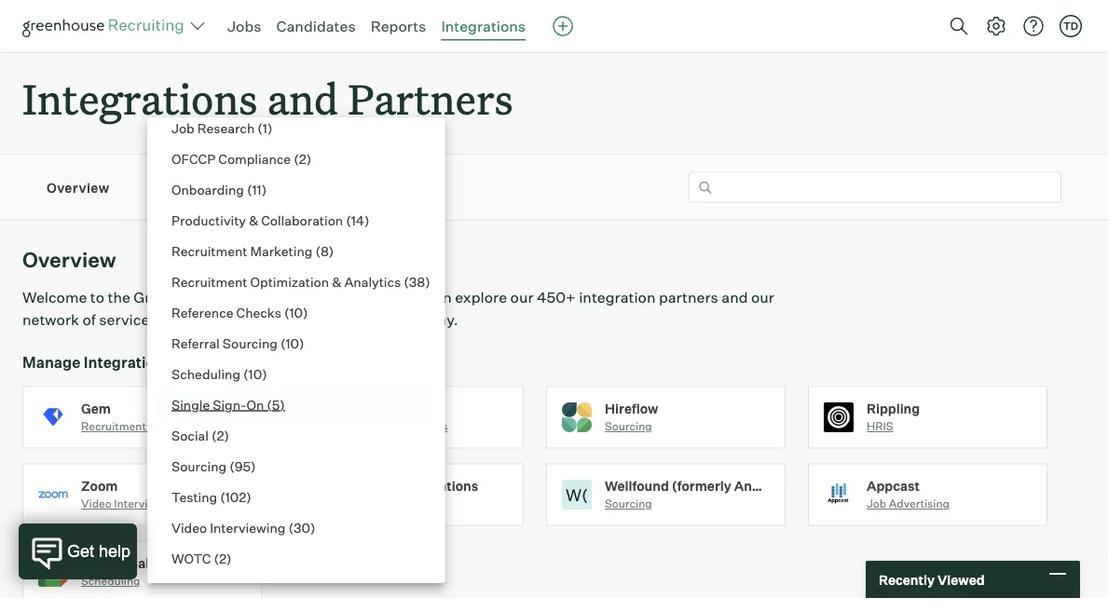 Task type: locate. For each thing, give the bounding box(es) containing it.
& up recruitment marketing ( 8 )
[[249, 212, 258, 228]]

recruitment optimization & analytics ( 38 )
[[172, 274, 431, 290]]

viewed
[[938, 572, 985, 588]]

0 vertical spatial 10
[[289, 304, 303, 321]]

to
[[90, 288, 104, 307]]

talent)
[[799, 478, 844, 494]]

wotc ( 2 )
[[172, 551, 232, 567]]

)
[[268, 120, 273, 136], [306, 151, 312, 167], [262, 181, 267, 198], [365, 212, 370, 228], [329, 243, 334, 259], [425, 274, 431, 290], [303, 304, 308, 321], [299, 335, 305, 352], [262, 366, 267, 382], [280, 397, 285, 413], [224, 428, 229, 444], [251, 458, 256, 475], [246, 489, 252, 505], [310, 520, 316, 536], [227, 551, 232, 567]]

welcome
[[22, 288, 87, 307]]

checks up referral sourcing ( 10 )
[[236, 304, 281, 321]]

&
[[249, 212, 258, 228], [332, 274, 342, 290]]

integrations right reports
[[441, 17, 526, 35]]

and
[[267, 71, 339, 126], [722, 288, 748, 307]]

2 right compliance
[[299, 151, 306, 167]]

2 for social ( 2 )
[[217, 428, 224, 444]]

1 horizontal spatial job
[[867, 497, 887, 511]]

10 down partnerships
[[286, 335, 299, 352]]

10 down recruitment optimization & analytics ( 38 )
[[289, 304, 303, 321]]

rippling
[[867, 401, 921, 417]]

interviewing down zoom
[[114, 497, 179, 511]]

0 horizontal spatial integrations link
[[147, 179, 226, 197]]

interviewing down 102
[[210, 520, 286, 536]]

0 horizontal spatial our
[[511, 288, 534, 307]]

recruitment for recruitment optimization & analytics ( 38 )
[[172, 274, 248, 290]]

0 vertical spatial partners
[[659, 288, 719, 307]]

integrations down "service"
[[84, 353, 172, 372]]

sourcing down wellfound
[[605, 497, 652, 511]]

2
[[299, 151, 306, 167], [217, 428, 224, 444], [219, 551, 227, 567]]

checks for reference
[[236, 304, 281, 321]]

1 vertical spatial 2
[[217, 428, 224, 444]]

450+
[[537, 288, 576, 307]]

10 for referral sourcing ( 10 )
[[286, 335, 299, 352]]

marketing inside gem recruitment marketing
[[149, 420, 202, 434]]

interviewing
[[114, 497, 179, 511], [210, 520, 286, 536]]

recruitment down productivity
[[172, 243, 248, 259]]

partners right integration
[[659, 288, 719, 307]]

w(
[[566, 485, 588, 505]]

sourcing down social ( 2 )
[[172, 458, 227, 475]]

95
[[235, 458, 251, 475]]

0 vertical spatial recruitment
[[172, 243, 248, 259]]

marketing up optimization
[[250, 243, 313, 259]]

1 horizontal spatial marketing
[[250, 243, 313, 259]]

102
[[225, 489, 246, 505]]

linkedin integrations
[[343, 478, 479, 494]]

10
[[289, 304, 303, 321], [286, 335, 299, 352], [249, 366, 262, 382]]

job
[[172, 120, 195, 136], [867, 497, 887, 511]]

td button
[[1060, 15, 1083, 37]]

0 vertical spatial marketing
[[250, 243, 313, 259]]

video down zoom
[[81, 497, 112, 511]]

partnerships
[[222, 288, 311, 307]]

1 vertical spatial checks
[[409, 420, 448, 434]]

integrations link
[[441, 17, 526, 35], [147, 179, 226, 197]]

1 vertical spatial 10
[[286, 335, 299, 352]]

0 vertical spatial interviewing
[[114, 497, 179, 511]]

0 vertical spatial and
[[267, 71, 339, 126]]

where
[[352, 288, 395, 307]]

2 vertical spatial recruitment
[[81, 420, 146, 434]]

1 vertical spatial marketing
[[149, 420, 202, 434]]

1 horizontal spatial partners
[[659, 288, 719, 307]]

sourcing inside hireflow sourcing
[[605, 420, 652, 434]]

greenhouse recruiting image
[[22, 15, 190, 37]]

compliance
[[218, 151, 291, 167]]

job inside the appcast job advertising
[[867, 497, 887, 511]]

0 horizontal spatial partners
[[254, 311, 314, 329]]

recruitment
[[172, 243, 248, 259], [172, 274, 248, 290], [81, 420, 146, 434]]

0 vertical spatial video
[[81, 497, 112, 511]]

1 vertical spatial job
[[867, 497, 887, 511]]

0 horizontal spatial marketing
[[149, 420, 202, 434]]

1 vertical spatial video
[[172, 520, 207, 536]]

menu
[[147, 0, 434, 584]]

partners
[[659, 288, 719, 307], [254, 311, 314, 329]]

0 horizontal spatial checks
[[236, 304, 281, 321]]

0 vertical spatial job
[[172, 120, 195, 136]]

linkedin
[[343, 478, 399, 494]]

0 vertical spatial checks
[[236, 304, 281, 321]]

2 for wotc ( 2 )
[[219, 551, 227, 567]]

sourcing inside wellfound (formerly angellist talent) sourcing
[[605, 497, 652, 511]]

job down appcast at the bottom right of the page
[[867, 497, 887, 511]]

1 horizontal spatial scheduling
[[172, 366, 241, 382]]

integrations down greenhouse recruiting "image"
[[22, 71, 258, 126]]

testing ( 102 )
[[172, 489, 252, 505]]

manage integrations
[[22, 353, 172, 372]]

14
[[351, 212, 365, 228]]

checks
[[236, 304, 281, 321], [409, 420, 448, 434]]

overview
[[47, 179, 110, 196], [22, 247, 116, 273]]

google calendar scheduling
[[81, 555, 186, 589]]

0 vertical spatial &
[[249, 212, 258, 228]]

2 right wotc
[[219, 551, 227, 567]]

& left the analytics
[[332, 274, 342, 290]]

google
[[81, 555, 126, 572]]

recruitment marketing ( 8 )
[[172, 243, 334, 259]]

scheduling down google
[[81, 575, 140, 589]]

configure image
[[986, 15, 1008, 37]]

2 right 'social'
[[217, 428, 224, 444]]

recruitment for recruitment marketing ( 8 )
[[172, 243, 248, 259]]

away.
[[419, 311, 459, 329]]

recruitment up reference
[[172, 274, 248, 290]]

2 vertical spatial 2
[[219, 551, 227, 567]]

None text field
[[689, 172, 1062, 203]]

1 horizontal spatial checks
[[409, 420, 448, 434]]

scheduling
[[172, 366, 241, 382], [81, 575, 140, 589]]

0 horizontal spatial scheduling
[[81, 575, 140, 589]]

0 vertical spatial scheduling
[[172, 366, 241, 382]]

11
[[252, 181, 262, 198]]

10 up on
[[249, 366, 262, 382]]

scheduling down referral
[[172, 366, 241, 382]]

the
[[108, 288, 130, 307]]

1 vertical spatial scheduling
[[81, 575, 140, 589]]

video up wotc
[[172, 520, 207, 536]]

and inside welcome to the greenhouse partnerships page where you can explore our 450+ integration partners and our network of service partners. new partners are just a click away.
[[722, 288, 748, 307]]

checks for background
[[409, 420, 448, 434]]

1 vertical spatial recruitment
[[172, 274, 248, 290]]

1 vertical spatial partners
[[254, 311, 314, 329]]

integrations
[[441, 17, 526, 35], [22, 71, 258, 126], [147, 179, 226, 196], [84, 353, 172, 372]]

rippling hris
[[867, 401, 921, 434]]

marketing inside 'menu'
[[250, 243, 313, 259]]

ofccp
[[172, 151, 216, 167]]

1 vertical spatial &
[[332, 274, 342, 290]]

candidates
[[277, 17, 356, 35]]

1 vertical spatial integrations link
[[147, 179, 226, 197]]

10 for reference checks ( 10 )
[[289, 304, 303, 321]]

1 horizontal spatial and
[[722, 288, 748, 307]]

checks inside the 'background checks' link
[[409, 420, 448, 434]]

marketing
[[250, 243, 313, 259], [149, 420, 202, 434]]

0 vertical spatial 2
[[299, 151, 306, 167]]

onboarding
[[172, 181, 244, 198]]

gem recruitment marketing
[[81, 401, 202, 434]]

1 horizontal spatial our
[[752, 288, 775, 307]]

optimization
[[250, 274, 329, 290]]

partners
[[348, 71, 513, 126]]

(
[[258, 120, 263, 136], [294, 151, 299, 167], [247, 181, 252, 198], [346, 212, 351, 228], [316, 243, 321, 259], [404, 274, 409, 290], [284, 304, 289, 321], [281, 335, 286, 352], [243, 366, 249, 382], [267, 397, 272, 413], [212, 428, 217, 444], [230, 458, 235, 475], [220, 489, 225, 505], [289, 520, 294, 536], [214, 551, 219, 567]]

greenhouse
[[134, 288, 219, 307]]

1 vertical spatial and
[[722, 288, 748, 307]]

checks right background
[[409, 420, 448, 434]]

on
[[247, 397, 264, 413]]

0 horizontal spatial &
[[249, 212, 258, 228]]

1 horizontal spatial integrations link
[[441, 17, 526, 35]]

integrations link right reports
[[441, 17, 526, 35]]

single
[[172, 397, 210, 413]]

1 horizontal spatial interviewing
[[210, 520, 286, 536]]

0 horizontal spatial interviewing
[[114, 497, 179, 511]]

0 horizontal spatial and
[[267, 71, 339, 126]]

job up ofccp
[[172, 120, 195, 136]]

0 horizontal spatial video
[[81, 497, 112, 511]]

page
[[314, 288, 349, 307]]

scheduling ( 10 )
[[172, 366, 267, 382]]

30
[[294, 520, 310, 536]]

reference
[[172, 304, 234, 321]]

marketing down single
[[149, 420, 202, 434]]

0 horizontal spatial job
[[172, 120, 195, 136]]

manage
[[22, 353, 81, 372]]

sourcing
[[223, 335, 278, 352], [605, 420, 652, 434], [172, 458, 227, 475], [605, 497, 652, 511]]

partners down partnerships
[[254, 311, 314, 329]]

hireflow sourcing
[[605, 401, 659, 434]]

appcast
[[867, 478, 920, 494]]

integrations link down ofccp
[[147, 179, 226, 197]]

recruitment down gem
[[81, 420, 146, 434]]

sourcing down hireflow
[[605, 420, 652, 434]]



Task type: vqa. For each thing, say whether or not it's contained in the screenshot.
bottom THE VIDEO
yes



Task type: describe. For each thing, give the bounding box(es) containing it.
hris
[[867, 420, 894, 434]]

reference checks ( 10 )
[[172, 304, 308, 321]]

referral
[[172, 335, 220, 352]]

candidates link
[[277, 17, 356, 35]]

reports
[[371, 17, 427, 35]]

jobs link
[[228, 17, 262, 35]]

linkedin integrations link
[[284, 464, 546, 542]]

menu containing job research
[[147, 0, 434, 584]]

1 our from the left
[[511, 288, 534, 307]]

calendar
[[129, 555, 186, 572]]

8
[[321, 243, 329, 259]]

(formerly
[[672, 478, 732, 494]]

search image
[[948, 15, 971, 37]]

recently viewed
[[879, 572, 985, 588]]

onboarding ( 11 )
[[172, 181, 267, 198]]

hireflow
[[605, 401, 659, 417]]

gem
[[81, 401, 111, 417]]

social ( 2 )
[[172, 428, 229, 444]]

analytics
[[344, 274, 401, 290]]

1 vertical spatial interviewing
[[210, 520, 286, 536]]

jobs
[[228, 17, 262, 35]]

can
[[427, 288, 452, 307]]

explore
[[455, 288, 507, 307]]

collaboration
[[261, 212, 343, 228]]

sign-
[[213, 397, 247, 413]]

partners.
[[153, 311, 217, 329]]

welcome to the greenhouse partnerships page where you can explore our 450+ integration partners and our network of service partners. new partners are just a click away.
[[22, 288, 775, 329]]

interviewing inside zoom video interviewing
[[114, 497, 179, 511]]

1 horizontal spatial video
[[172, 520, 207, 536]]

of
[[83, 311, 96, 329]]

advertising
[[889, 497, 950, 511]]

2 our from the left
[[752, 288, 775, 307]]

appcast job advertising
[[867, 478, 950, 511]]

0 vertical spatial overview
[[47, 179, 110, 196]]

zoom
[[81, 478, 118, 494]]

1 horizontal spatial &
[[332, 274, 342, 290]]

overview link
[[47, 179, 110, 197]]

integration
[[579, 288, 656, 307]]

video interviewing ( 30 )
[[172, 520, 316, 536]]

background
[[343, 420, 407, 434]]

just
[[343, 311, 369, 329]]

0 vertical spatial integrations link
[[441, 17, 526, 35]]

new
[[220, 311, 251, 329]]

a
[[372, 311, 380, 329]]

productivity
[[172, 212, 246, 228]]

sourcing down new
[[223, 335, 278, 352]]

integrations and partners
[[22, 71, 513, 126]]

recently
[[879, 572, 935, 588]]

sourcing ( 95 )
[[172, 458, 256, 475]]

productivity & collaboration ( 14 )
[[172, 212, 370, 228]]

click
[[383, 311, 416, 329]]

ofccp compliance ( 2 )
[[172, 151, 312, 167]]

reports link
[[371, 17, 427, 35]]

research
[[197, 120, 255, 136]]

you
[[398, 288, 424, 307]]

video inside zoom video interviewing
[[81, 497, 112, 511]]

background checks link
[[284, 387, 546, 464]]

background checks
[[343, 420, 448, 434]]

social
[[172, 428, 209, 444]]

integrations
[[401, 478, 479, 494]]

recruitment inside gem recruitment marketing
[[81, 420, 146, 434]]

referral sourcing ( 10 )
[[172, 335, 305, 352]]

zoom video interviewing
[[81, 478, 179, 511]]

td button
[[1057, 11, 1086, 41]]

single sign-on ( 5 )
[[172, 397, 285, 413]]

td
[[1064, 20, 1079, 32]]

38
[[409, 274, 425, 290]]

scheduling inside google calendar scheduling
[[81, 575, 140, 589]]

wellfound
[[605, 478, 669, 494]]

network
[[22, 311, 79, 329]]

1
[[263, 120, 268, 136]]

angellist
[[735, 478, 796, 494]]

1 vertical spatial overview
[[22, 247, 116, 273]]

job research ( 1 )
[[172, 120, 273, 136]]

are
[[317, 311, 340, 329]]

testing
[[172, 489, 217, 505]]

wellfound (formerly angellist talent) sourcing
[[605, 478, 844, 511]]

wotc
[[172, 551, 211, 567]]

integrations down ofccp
[[147, 179, 226, 196]]

2 vertical spatial 10
[[249, 366, 262, 382]]

5
[[272, 397, 280, 413]]

service
[[99, 311, 149, 329]]



